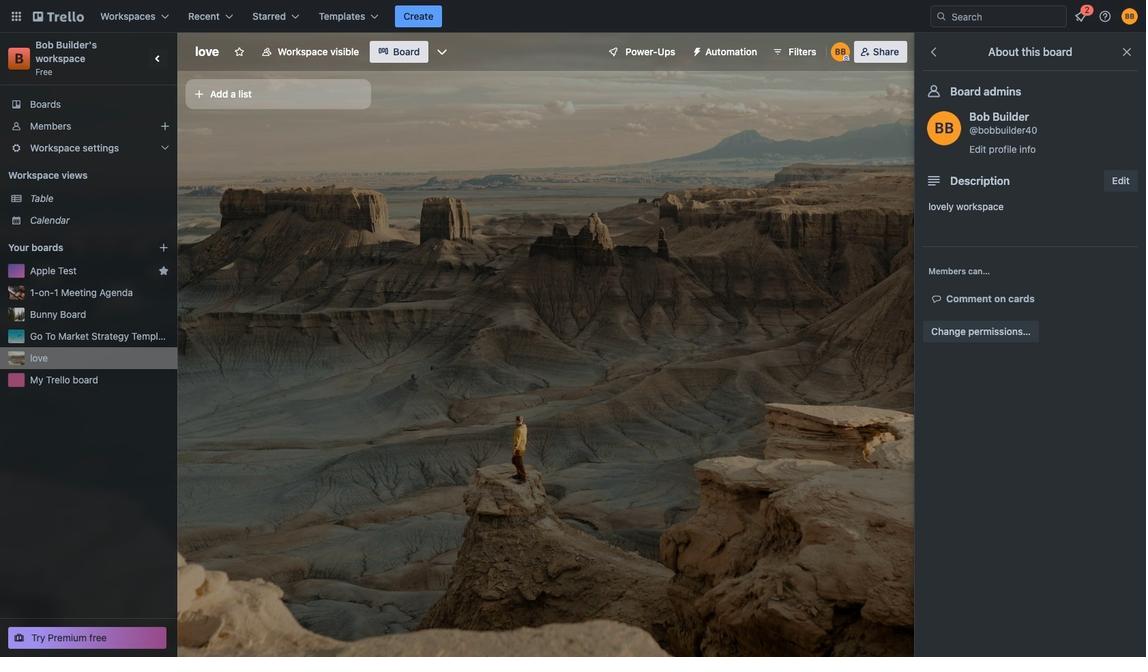 Task type: describe. For each thing, give the bounding box(es) containing it.
customize views image
[[435, 45, 449, 59]]

sm image
[[930, 292, 947, 306]]

2 notifications image
[[1073, 8, 1089, 25]]

Search field
[[947, 6, 1067, 27]]

0 horizontal spatial bob builder (bobbuilder40) image
[[831, 42, 850, 61]]

sm image
[[687, 41, 706, 60]]

this member is an admin of this board. image
[[843, 55, 850, 61]]

star or unstar board image
[[234, 46, 245, 57]]

Board name text field
[[188, 41, 226, 63]]

search image
[[936, 11, 947, 22]]

add board image
[[158, 242, 169, 253]]



Task type: vqa. For each thing, say whether or not it's contained in the screenshot.
(optional) to the bottom
no



Task type: locate. For each thing, give the bounding box(es) containing it.
0 vertical spatial bob builder (bobbuilder40) image
[[831, 42, 850, 61]]

bob builder (bobbuilder40) image
[[831, 42, 850, 61], [928, 111, 962, 145]]

starred icon image
[[158, 266, 169, 276]]

back to home image
[[33, 5, 84, 27]]

open information menu image
[[1099, 10, 1113, 23]]

1 horizontal spatial bob builder (bobbuilder40) image
[[928, 111, 962, 145]]

1 vertical spatial bob builder (bobbuilder40) image
[[928, 111, 962, 145]]

bob builder (bobbuilder40) image
[[1122, 8, 1138, 25]]

your boards with 6 items element
[[8, 240, 138, 256]]

primary element
[[0, 0, 1147, 33]]

workspace navigation collapse icon image
[[149, 49, 168, 68]]



